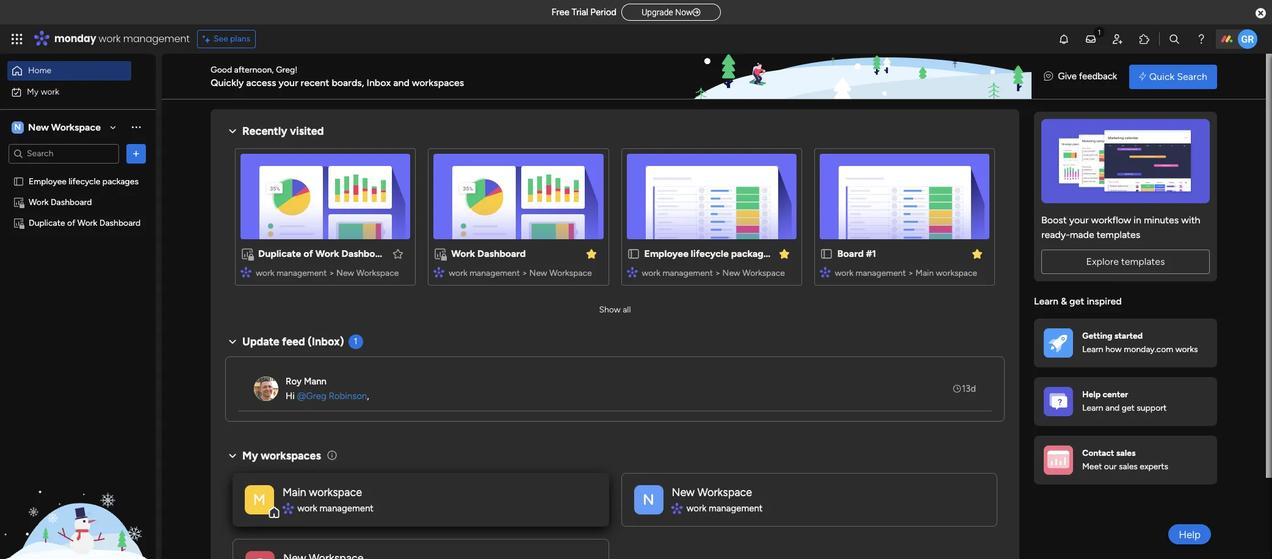 Task type: vqa. For each thing, say whether or not it's contained in the screenshot.
angle down icon
no



Task type: describe. For each thing, give the bounding box(es) containing it.
learn for help
[[1083, 403, 1104, 414]]

workspaces inside good afternoon, greg! quickly access your recent boards, inbox and workspaces
[[412, 77, 464, 88]]

period
[[591, 7, 617, 18]]

help image
[[1196, 33, 1208, 45]]

0 vertical spatial lottie animation element
[[689, 54, 1032, 100]]

dapulse close image
[[1256, 7, 1267, 20]]

workspace for work dashboard
[[550, 268, 592, 278]]

workspace selection element
[[12, 120, 103, 135]]

and inside good afternoon, greg! quickly access your recent boards, inbox and workspaces
[[393, 77, 410, 88]]

learn for getting
[[1083, 345, 1104, 355]]

close recently visited image
[[225, 124, 240, 139]]

explore templates
[[1087, 256, 1166, 268]]

remove from favorites image for work dashboard
[[585, 248, 598, 260]]

show all
[[599, 305, 631, 315]]

packages for work dashboard
[[103, 176, 139, 187]]

new for duplicate of work dashboard
[[337, 268, 354, 278]]

experts
[[1140, 462, 1169, 472]]

recently visited
[[242, 125, 324, 138]]

visited
[[290, 125, 324, 138]]

trial
[[572, 7, 589, 18]]

with
[[1182, 214, 1201, 226]]

give feedback
[[1059, 71, 1118, 82]]

&
[[1061, 296, 1068, 307]]

monday
[[54, 32, 96, 46]]

help button
[[1169, 525, 1212, 545]]

getting started learn how monday.com works
[[1083, 331, 1199, 355]]

workspace image containing m
[[245, 485, 274, 515]]

made
[[1070, 229, 1095, 241]]

roy
[[286, 376, 302, 387]]

board
[[838, 248, 864, 260]]

1 vertical spatial lottie animation element
[[0, 436, 156, 559]]

my for my work
[[27, 86, 39, 97]]

free
[[552, 7, 570, 18]]

remove from favorites image for board #1
[[972, 248, 984, 260]]

invite members image
[[1112, 33, 1124, 45]]

plans
[[230, 34, 250, 44]]

duplicate of work dashboard for private dashboard icon inside list box
[[29, 218, 141, 228]]

quick search button
[[1130, 64, 1218, 89]]

inbox
[[367, 77, 391, 88]]

13d
[[962, 383, 977, 394]]

inbox image
[[1085, 33, 1098, 45]]

minutes
[[1144, 214, 1180, 226]]

upgrade now link
[[622, 4, 721, 21]]

1 vertical spatial workspaces
[[261, 449, 321, 463]]

> for lifecycle
[[715, 268, 721, 278]]

afternoon,
[[234, 64, 274, 75]]

free trial period
[[552, 7, 617, 18]]

1 image
[[1094, 25, 1105, 39]]

meet
[[1083, 462, 1103, 472]]

good afternoon, greg! quickly access your recent boards, inbox and workspaces
[[211, 64, 464, 88]]

contact
[[1083, 448, 1115, 459]]

1 vertical spatial main
[[283, 486, 306, 499]]

feedback
[[1080, 71, 1118, 82]]

private dashboard image inside list box
[[13, 196, 24, 208]]

> for #1
[[909, 268, 914, 278]]

now
[[676, 7, 693, 17]]

show
[[599, 305, 621, 315]]

search everything image
[[1169, 33, 1181, 45]]

boost
[[1042, 214, 1067, 226]]

lottie animation image for the top lottie animation element
[[689, 54, 1032, 100]]

packages for work management > new workspace
[[731, 248, 774, 260]]

greg robinson image
[[1239, 29, 1258, 49]]

help for help center learn and get support
[[1083, 390, 1101, 400]]

select product image
[[11, 33, 23, 45]]

0 horizontal spatial n
[[14, 122, 21, 132]]

public board image for work
[[13, 176, 24, 187]]

main inside quick search results list box
[[916, 268, 934, 278]]

close update feed (inbox) image
[[225, 335, 240, 349]]

mann
[[304, 376, 327, 387]]

templates image image
[[1046, 119, 1207, 203]]

employee for dashboard
[[29, 176, 67, 187]]

getting
[[1083, 331, 1113, 341]]

new workspace inside workspace selection element
[[28, 121, 101, 133]]

Search in workspace field
[[26, 147, 102, 161]]

boost your workflow in minutes with ready-made templates
[[1042, 214, 1201, 241]]

see plans button
[[197, 30, 256, 48]]

lifecycle for dashboard
[[69, 176, 100, 187]]

list box containing employee lifecycle packages
[[0, 169, 156, 398]]

my work button
[[7, 82, 131, 102]]

monday work management
[[54, 32, 190, 46]]

employee lifecycle packages for management
[[645, 248, 774, 260]]

(inbox)
[[308, 335, 344, 349]]

monday.com
[[1125, 345, 1174, 355]]

help center element
[[1035, 377, 1218, 426]]

quick search
[[1150, 71, 1208, 82]]

learn & get inspired
[[1035, 296, 1122, 307]]

quickly
[[211, 77, 244, 88]]

give
[[1059, 71, 1077, 82]]

help center learn and get support
[[1083, 390, 1167, 414]]

boards,
[[332, 77, 364, 88]]

templates inside boost your workflow in minutes with ready-made templates
[[1097, 229, 1141, 241]]

new inside workspace selection element
[[28, 121, 49, 133]]

close my workspaces image
[[225, 449, 240, 463]]

your inside good afternoon, greg! quickly access your recent boards, inbox and workspaces
[[279, 77, 298, 88]]



Task type: locate. For each thing, give the bounding box(es) containing it.
n
[[14, 122, 21, 132], [643, 491, 655, 508]]

public board image
[[820, 247, 834, 261]]

workspaces
[[412, 77, 464, 88], [261, 449, 321, 463]]

1 work management > new workspace from the left
[[256, 268, 399, 278]]

explore templates button
[[1042, 250, 1210, 274]]

0 vertical spatial duplicate
[[29, 218, 65, 228]]

1 vertical spatial private dashboard image
[[241, 247, 254, 261]]

work
[[99, 32, 121, 46], [41, 86, 59, 97], [256, 268, 274, 278], [449, 268, 468, 278], [642, 268, 661, 278], [835, 268, 854, 278], [298, 503, 318, 514], [687, 503, 707, 514]]

duplicate inside list box
[[29, 218, 65, 228]]

0 vertical spatial new workspace
[[28, 121, 101, 133]]

feed
[[282, 335, 305, 349]]

templates inside button
[[1122, 256, 1166, 268]]

learn down getting at the right
[[1083, 345, 1104, 355]]

access
[[246, 77, 276, 88]]

1 vertical spatial packages
[[731, 248, 774, 260]]

quick search results list box
[[225, 139, 1005, 300]]

0 vertical spatial my
[[27, 86, 39, 97]]

your inside boost your workflow in minutes with ready-made templates
[[1070, 214, 1089, 226]]

update feed (inbox)
[[242, 335, 344, 349]]

duplicate of work dashboard for rightmost private dashboard icon
[[258, 248, 390, 260]]

work dashboard
[[29, 197, 92, 207], [451, 248, 526, 260]]

1 vertical spatial get
[[1122, 403, 1135, 414]]

learn down center
[[1083, 403, 1104, 414]]

0 vertical spatial learn
[[1035, 296, 1059, 307]]

0 horizontal spatial get
[[1070, 296, 1085, 307]]

employee
[[29, 176, 67, 187], [645, 248, 689, 260]]

dapulse rightstroke image
[[693, 8, 701, 17]]

work management > main workspace
[[835, 268, 978, 278]]

1 vertical spatial lottie animation image
[[0, 436, 156, 559]]

get right &
[[1070, 296, 1085, 307]]

1 horizontal spatial lottie animation image
[[689, 54, 1032, 100]]

workspace image inside icon
[[253, 555, 267, 559]]

0 horizontal spatial of
[[67, 218, 75, 228]]

employee inside quick search results list box
[[645, 248, 689, 260]]

1 vertical spatial and
[[1106, 403, 1120, 414]]

lottie animation element
[[689, 54, 1032, 100], [0, 436, 156, 559]]

packages down 'options' image
[[103, 176, 139, 187]]

0 horizontal spatial help
[[1083, 390, 1101, 400]]

1 horizontal spatial main
[[916, 268, 934, 278]]

sales up our
[[1117, 448, 1136, 459]]

get down center
[[1122, 403, 1135, 414]]

get
[[1070, 296, 1085, 307], [1122, 403, 1135, 414]]

workspace options image
[[130, 121, 142, 133]]

work management > new workspace for of
[[256, 268, 399, 278]]

0 vertical spatial work dashboard
[[29, 197, 92, 207]]

help inside button
[[1179, 529, 1201, 541]]

remove from favorites image
[[779, 248, 791, 260]]

1 horizontal spatial employee lifecycle packages
[[645, 248, 774, 260]]

learn inside help center learn and get support
[[1083, 403, 1104, 414]]

home button
[[7, 61, 131, 81]]

get inside help center learn and get support
[[1122, 403, 1135, 414]]

0 vertical spatial get
[[1070, 296, 1085, 307]]

board #1
[[838, 248, 877, 260]]

0 vertical spatial private dashboard image
[[13, 196, 24, 208]]

work management > new workspace
[[256, 268, 399, 278], [449, 268, 592, 278], [642, 268, 785, 278]]

upgrade
[[642, 7, 674, 17]]

1 horizontal spatial work management
[[687, 503, 763, 514]]

work management for n
[[687, 503, 763, 514]]

0 horizontal spatial work management > new workspace
[[256, 268, 399, 278]]

1 horizontal spatial my
[[242, 449, 258, 463]]

>
[[329, 268, 334, 278], [522, 268, 528, 278], [715, 268, 721, 278], [909, 268, 914, 278]]

1 vertical spatial private dashboard image
[[434, 247, 447, 261]]

recently
[[242, 125, 287, 138]]

notifications image
[[1058, 33, 1071, 45]]

help inside help center learn and get support
[[1083, 390, 1101, 400]]

0 horizontal spatial lottie animation image
[[0, 436, 156, 559]]

workspace inside quick search results list box
[[936, 268, 978, 278]]

learn inside getting started learn how monday.com works
[[1083, 345, 1104, 355]]

roy mann
[[286, 376, 327, 387]]

workflow
[[1092, 214, 1132, 226]]

main workspace
[[283, 486, 362, 499]]

employee lifecycle packages inside list box
[[29, 176, 139, 187]]

work management > new workspace for lifecycle
[[642, 268, 785, 278]]

learn left &
[[1035, 296, 1059, 307]]

workspace
[[51, 121, 101, 133], [357, 268, 399, 278], [550, 268, 592, 278], [743, 268, 785, 278], [698, 486, 753, 499]]

my down 'home'
[[27, 86, 39, 97]]

1 horizontal spatial employee
[[645, 248, 689, 260]]

0 vertical spatial your
[[279, 77, 298, 88]]

1 horizontal spatial workspaces
[[412, 77, 464, 88]]

0 horizontal spatial my
[[27, 86, 39, 97]]

employee lifecycle packages inside quick search results list box
[[645, 248, 774, 260]]

1 work management from the left
[[298, 503, 374, 514]]

1 horizontal spatial and
[[1106, 403, 1120, 414]]

0 vertical spatial n
[[14, 122, 21, 132]]

1 horizontal spatial work dashboard
[[451, 248, 526, 260]]

3 > from the left
[[715, 268, 721, 278]]

1 vertical spatial duplicate
[[258, 248, 301, 260]]

2 > from the left
[[522, 268, 528, 278]]

duplicate
[[29, 218, 65, 228], [258, 248, 301, 260]]

contact sales element
[[1035, 436, 1218, 485]]

good
[[211, 64, 232, 75]]

my
[[27, 86, 39, 97], [242, 449, 258, 463]]

private dashboard image inside list box
[[13, 217, 24, 229]]

templates down workflow
[[1097, 229, 1141, 241]]

0 vertical spatial main
[[916, 268, 934, 278]]

see plans
[[214, 34, 250, 44]]

1 vertical spatial learn
[[1083, 345, 1104, 355]]

employee lifecycle packages for dashboard
[[29, 176, 139, 187]]

1 remove from favorites image from the left
[[585, 248, 598, 260]]

2 remove from favorites image from the left
[[972, 248, 984, 260]]

1 vertical spatial employee lifecycle packages
[[645, 248, 774, 260]]

apps image
[[1139, 33, 1151, 45]]

1 horizontal spatial public board image
[[627, 247, 640, 261]]

packages
[[103, 176, 139, 187], [731, 248, 774, 260]]

and down center
[[1106, 403, 1120, 414]]

1 vertical spatial sales
[[1119, 462, 1138, 472]]

private dashboard image
[[13, 217, 24, 229], [241, 247, 254, 261]]

1 horizontal spatial n
[[643, 491, 655, 508]]

my inside button
[[27, 86, 39, 97]]

your up made
[[1070, 214, 1089, 226]]

employee lifecycle packages
[[29, 176, 139, 187], [645, 248, 774, 260]]

work dashboard inside list box
[[29, 197, 92, 207]]

0 horizontal spatial employee lifecycle packages
[[29, 176, 139, 187]]

#1
[[866, 248, 877, 260]]

your down greg!
[[279, 77, 298, 88]]

work management for m
[[298, 503, 374, 514]]

0 horizontal spatial your
[[279, 77, 298, 88]]

sales
[[1117, 448, 1136, 459], [1119, 462, 1138, 472]]

0 horizontal spatial duplicate
[[29, 218, 65, 228]]

and inside help center learn and get support
[[1106, 403, 1120, 414]]

0 vertical spatial employee lifecycle packages
[[29, 176, 139, 187]]

1 horizontal spatial of
[[304, 248, 313, 260]]

new for employee lifecycle packages
[[723, 268, 741, 278]]

contact sales meet our sales experts
[[1083, 448, 1169, 472]]

1 vertical spatial workspace
[[309, 486, 362, 499]]

your
[[279, 77, 298, 88], [1070, 214, 1089, 226]]

0 vertical spatial lifecycle
[[69, 176, 100, 187]]

all
[[623, 305, 631, 315]]

of inside quick search results list box
[[304, 248, 313, 260]]

2 work management from the left
[[687, 503, 763, 514]]

1 horizontal spatial private dashboard image
[[241, 247, 254, 261]]

lifecycle
[[69, 176, 100, 187], [691, 248, 729, 260]]

public board image
[[13, 176, 24, 187], [627, 247, 640, 261]]

1 vertical spatial help
[[1179, 529, 1201, 541]]

0 horizontal spatial public board image
[[13, 176, 24, 187]]

new workspace
[[28, 121, 101, 133], [672, 486, 753, 499]]

my work
[[27, 86, 59, 97]]

work inside the my work button
[[41, 86, 59, 97]]

workspace for employee lifecycle packages
[[743, 268, 785, 278]]

see
[[214, 34, 228, 44]]

help for help
[[1179, 529, 1201, 541]]

0 horizontal spatial workspaces
[[261, 449, 321, 463]]

2 vertical spatial learn
[[1083, 403, 1104, 414]]

new
[[28, 121, 49, 133], [337, 268, 354, 278], [530, 268, 548, 278], [723, 268, 741, 278], [672, 486, 695, 499]]

1 horizontal spatial lifecycle
[[691, 248, 729, 260]]

0 horizontal spatial duplicate of work dashboard
[[29, 218, 141, 228]]

1 vertical spatial public board image
[[627, 247, 640, 261]]

1 vertical spatial templates
[[1122, 256, 1166, 268]]

0 horizontal spatial work management
[[298, 503, 374, 514]]

0 horizontal spatial employee
[[29, 176, 67, 187]]

explore
[[1087, 256, 1119, 268]]

0 vertical spatial sales
[[1117, 448, 1136, 459]]

0 vertical spatial help
[[1083, 390, 1101, 400]]

0 horizontal spatial work dashboard
[[29, 197, 92, 207]]

management
[[123, 32, 190, 46], [277, 268, 327, 278], [470, 268, 520, 278], [663, 268, 713, 278], [856, 268, 906, 278], [320, 503, 374, 514], [709, 503, 763, 514]]

work dashboard inside quick search results list box
[[451, 248, 526, 260]]

v2 bolt switch image
[[1140, 70, 1147, 83]]

workspaces right inbox
[[412, 77, 464, 88]]

and
[[393, 77, 410, 88], [1106, 403, 1120, 414]]

my for my workspaces
[[242, 449, 258, 463]]

learn
[[1035, 296, 1059, 307], [1083, 345, 1104, 355], [1083, 403, 1104, 414]]

0 vertical spatial duplicate of work dashboard
[[29, 218, 141, 228]]

templates right explore
[[1122, 256, 1166, 268]]

0 vertical spatial employee
[[29, 176, 67, 187]]

1 > from the left
[[329, 268, 334, 278]]

duplicate inside quick search results list box
[[258, 248, 301, 260]]

1 horizontal spatial help
[[1179, 529, 1201, 541]]

greg!
[[276, 64, 298, 75]]

my workspaces
[[242, 449, 321, 463]]

1 vertical spatial your
[[1070, 214, 1089, 226]]

add to favorites image
[[392, 248, 404, 260]]

started
[[1115, 331, 1143, 341]]

of
[[67, 218, 75, 228], [304, 248, 313, 260]]

0 vertical spatial private dashboard image
[[13, 217, 24, 229]]

0 horizontal spatial new workspace
[[28, 121, 101, 133]]

my right close my workspaces image
[[242, 449, 258, 463]]

lifecycle inside list box
[[69, 176, 100, 187]]

workspace image
[[12, 121, 24, 134], [245, 485, 274, 515], [634, 485, 664, 515], [253, 555, 267, 559]]

upgrade now
[[642, 7, 693, 17]]

1 horizontal spatial new workspace
[[672, 486, 753, 499]]

lifecycle inside quick search results list box
[[691, 248, 729, 260]]

duplicate of work dashboard inside quick search results list box
[[258, 248, 390, 260]]

lottie animation image
[[689, 54, 1032, 100], [0, 436, 156, 559]]

0 horizontal spatial main
[[283, 486, 306, 499]]

1 horizontal spatial get
[[1122, 403, 1135, 414]]

2 work management > new workspace from the left
[[449, 268, 592, 278]]

private dashboard image
[[13, 196, 24, 208], [434, 247, 447, 261]]

0 horizontal spatial lottie animation element
[[0, 436, 156, 559]]

0 horizontal spatial packages
[[103, 176, 139, 187]]

v2 user feedback image
[[1045, 70, 1054, 84]]

in
[[1134, 214, 1142, 226]]

0 vertical spatial templates
[[1097, 229, 1141, 241]]

roy mann image
[[254, 377, 278, 401]]

workspace for duplicate of work dashboard
[[357, 268, 399, 278]]

1 vertical spatial my
[[242, 449, 258, 463]]

0 vertical spatial and
[[393, 77, 410, 88]]

recent
[[301, 77, 329, 88]]

works
[[1176, 345, 1199, 355]]

1 horizontal spatial duplicate of work dashboard
[[258, 248, 390, 260]]

1 horizontal spatial packages
[[731, 248, 774, 260]]

list box
[[0, 169, 156, 398]]

dashboard
[[51, 197, 92, 207], [99, 218, 141, 228], [342, 248, 390, 260], [478, 248, 526, 260]]

options image
[[130, 147, 142, 160]]

1 horizontal spatial your
[[1070, 214, 1089, 226]]

work management > new workspace for dashboard
[[449, 268, 592, 278]]

0 horizontal spatial remove from favorites image
[[585, 248, 598, 260]]

support
[[1137, 403, 1167, 414]]

1 vertical spatial n
[[643, 491, 655, 508]]

employee inside list box
[[29, 176, 67, 187]]

3 work management > new workspace from the left
[[642, 268, 785, 278]]

our
[[1105, 462, 1117, 472]]

quick
[[1150, 71, 1175, 82]]

getting started element
[[1035, 319, 1218, 367]]

home
[[28, 65, 51, 76]]

1 horizontal spatial duplicate
[[258, 248, 301, 260]]

1 vertical spatial of
[[304, 248, 313, 260]]

0 horizontal spatial workspace
[[309, 486, 362, 499]]

1 horizontal spatial lottie animation element
[[689, 54, 1032, 100]]

ready-
[[1042, 229, 1070, 241]]

remove from favorites image
[[585, 248, 598, 260], [972, 248, 984, 260]]

0 vertical spatial lottie animation image
[[689, 54, 1032, 100]]

1 vertical spatial employee
[[645, 248, 689, 260]]

1 horizontal spatial private dashboard image
[[434, 247, 447, 261]]

show all button
[[595, 300, 636, 320]]

sales right our
[[1119, 462, 1138, 472]]

packages left remove from favorites icon
[[731, 248, 774, 260]]

4 > from the left
[[909, 268, 914, 278]]

of inside list box
[[67, 218, 75, 228]]

work management
[[298, 503, 374, 514], [687, 503, 763, 514]]

> for of
[[329, 268, 334, 278]]

duplicate of work dashboard inside list box
[[29, 218, 141, 228]]

how
[[1106, 345, 1122, 355]]

0 horizontal spatial private dashboard image
[[13, 196, 24, 208]]

duplicate of work dashboard
[[29, 218, 141, 228], [258, 248, 390, 260]]

employee for management
[[645, 248, 689, 260]]

1 vertical spatial new workspace
[[672, 486, 753, 499]]

workspace image
[[246, 551, 275, 559]]

m
[[253, 491, 266, 508]]

1
[[354, 337, 358, 347]]

1 vertical spatial lifecycle
[[691, 248, 729, 260]]

work
[[29, 197, 49, 207], [77, 218, 97, 228], [316, 248, 339, 260], [451, 248, 475, 260]]

center
[[1103, 390, 1129, 400]]

lifecycle for management
[[691, 248, 729, 260]]

public board image for work
[[627, 247, 640, 261]]

workspaces up main workspace
[[261, 449, 321, 463]]

new for work dashboard
[[530, 268, 548, 278]]

lottie animation image for the bottom lottie animation element
[[0, 436, 156, 559]]

search
[[1178, 71, 1208, 82]]

> for dashboard
[[522, 268, 528, 278]]

0 vertical spatial workspaces
[[412, 77, 464, 88]]

0 horizontal spatial private dashboard image
[[13, 217, 24, 229]]

templates
[[1097, 229, 1141, 241], [1122, 256, 1166, 268]]

0 vertical spatial workspace
[[936, 268, 978, 278]]

1 horizontal spatial work management > new workspace
[[449, 268, 592, 278]]

update
[[242, 335, 280, 349]]

and right inbox
[[393, 77, 410, 88]]

2 horizontal spatial work management > new workspace
[[642, 268, 785, 278]]

inspired
[[1087, 296, 1122, 307]]

0 horizontal spatial and
[[393, 77, 410, 88]]

option
[[0, 170, 156, 173]]

1 horizontal spatial workspace
[[936, 268, 978, 278]]

0 vertical spatial of
[[67, 218, 75, 228]]

packages inside quick search results list box
[[731, 248, 774, 260]]



